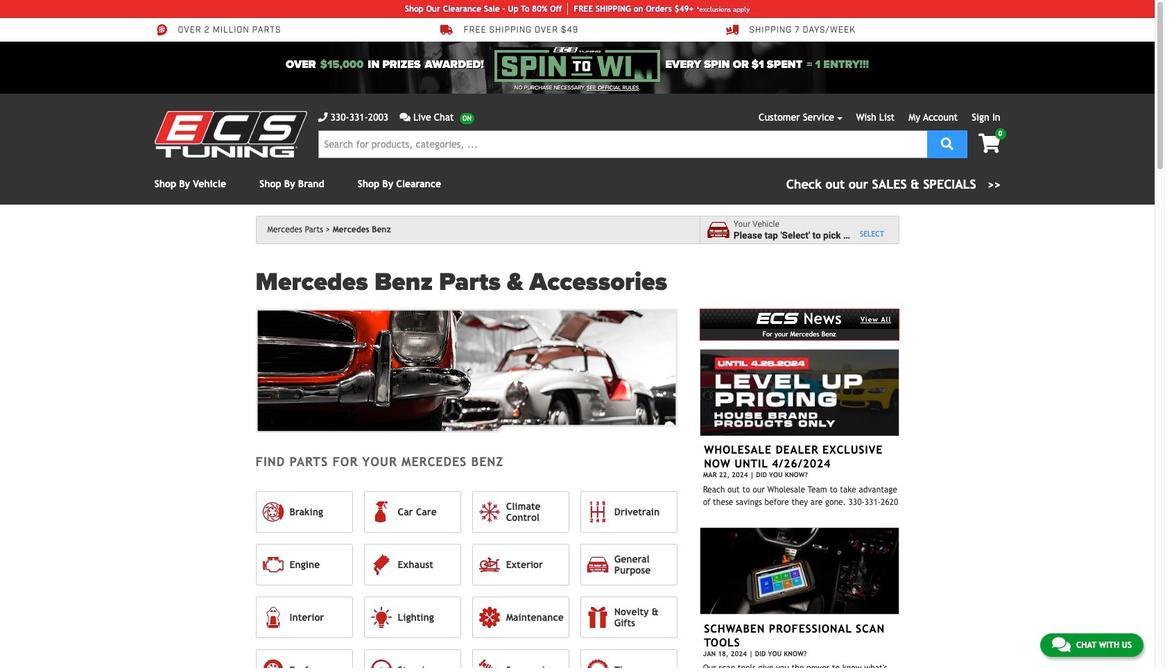 Task type: locate. For each thing, give the bounding box(es) containing it.
phone image
[[318, 112, 328, 122]]

0 horizontal spatial comments image
[[400, 112, 411, 122]]

wholesale dealer exclusive now until 4/26/2024 image
[[700, 349, 900, 436]]

search image
[[942, 137, 954, 150]]

1 horizontal spatial comments image
[[1053, 636, 1071, 653]]

comments image
[[400, 112, 411, 122], [1053, 636, 1071, 653]]

0 vertical spatial comments image
[[400, 112, 411, 122]]

1 vertical spatial comments image
[[1053, 636, 1071, 653]]



Task type: vqa. For each thing, say whether or not it's contained in the screenshot.
phone "icon"
yes



Task type: describe. For each thing, give the bounding box(es) containing it.
mercedes benz banner image image
[[256, 309, 678, 433]]

shopping cart image
[[979, 134, 1001, 153]]

ecs tuning 'spin to win' contest logo image
[[495, 47, 660, 82]]

ecs tuning image
[[154, 111, 307, 158]]

schwaben professional scan tools image
[[700, 528, 900, 615]]

Search text field
[[318, 130, 928, 158]]



